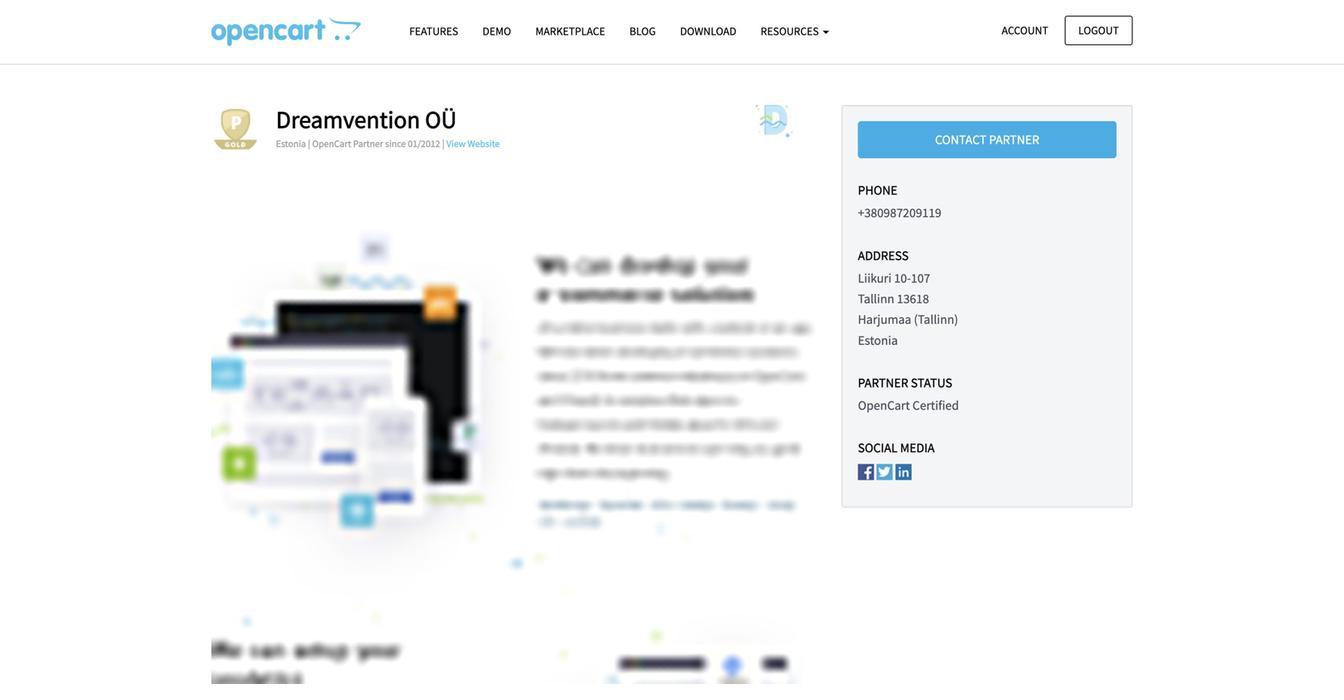 Task type: locate. For each thing, give the bounding box(es) containing it.
estonia
[[276, 137, 306, 150], [858, 333, 898, 349]]

1 horizontal spatial |
[[442, 137, 445, 150]]

blog
[[630, 24, 656, 38]]

1 horizontal spatial estonia
[[858, 333, 898, 349]]

partner right contact
[[990, 132, 1040, 148]]

logout
[[1079, 23, 1120, 38]]

facebook image
[[858, 465, 875, 481]]

account
[[1002, 23, 1049, 38]]

1 horizontal spatial opencart
[[858, 398, 910, 414]]

opencart certified image
[[211, 105, 260, 154]]

marketplace
[[536, 24, 606, 38]]

dreamvention oü image
[[729, 105, 818, 137]]

phone +380987209119
[[858, 182, 942, 221]]

1 vertical spatial opencart
[[858, 398, 910, 414]]

download link
[[668, 17, 749, 45]]

0 horizontal spatial opencart
[[312, 137, 351, 150]]

media
[[901, 440, 935, 457]]

0 vertical spatial estonia
[[276, 137, 306, 150]]

opencart up social
[[858, 398, 910, 414]]

demo
[[483, 24, 511, 38]]

opencart inside dreamvention oü estonia | opencart partner since 01/2012 | view website
[[312, 137, 351, 150]]

opencart down dreamvention
[[312, 137, 351, 150]]

estonia down harjumaa
[[858, 333, 898, 349]]

oü
[[425, 104, 457, 135]]

partner
[[990, 132, 1040, 148], [353, 137, 383, 150], [858, 375, 909, 391]]

10-
[[895, 270, 911, 287]]

| down dreamvention
[[308, 137, 310, 150]]

view
[[447, 137, 466, 150]]

dreamvention oü estonia | opencart partner since 01/2012 | view website
[[276, 104, 500, 150]]

0 horizontal spatial partner
[[353, 137, 383, 150]]

|
[[308, 137, 310, 150], [442, 137, 445, 150]]

blog link
[[618, 17, 668, 45]]

demo link
[[471, 17, 524, 45]]

0 horizontal spatial estonia
[[276, 137, 306, 150]]

status
[[911, 375, 953, 391]]

13618
[[897, 291, 930, 307]]

opencart
[[312, 137, 351, 150], [858, 398, 910, 414]]

dreamvention
[[276, 104, 420, 135]]

twitter image
[[877, 465, 893, 481]]

partner inside dreamvention oü estonia | opencart partner since 01/2012 | view website
[[353, 137, 383, 150]]

0 horizontal spatial |
[[308, 137, 310, 150]]

tallinn
[[858, 291, 895, 307]]

estonia inside dreamvention oü estonia | opencart partner since 01/2012 | view website
[[276, 137, 306, 150]]

estonia right opencart certified image
[[276, 137, 306, 150]]

0 vertical spatial opencart
[[312, 137, 351, 150]]

contact partner link
[[858, 121, 1117, 158]]

partner left since
[[353, 137, 383, 150]]

social
[[858, 440, 898, 457]]

1 vertical spatial estonia
[[858, 333, 898, 349]]

1 horizontal spatial partner
[[858, 375, 909, 391]]

partner left status
[[858, 375, 909, 391]]

contact partner
[[936, 132, 1040, 148]]

contact
[[936, 132, 987, 148]]

partner inside partner status opencart certified
[[858, 375, 909, 391]]

address
[[858, 248, 909, 264]]

| left view
[[442, 137, 445, 150]]

opencart - partner dreamvention oü image
[[211, 17, 361, 46]]



Task type: vqa. For each thing, say whether or not it's contained in the screenshot.
10- at right top
yes



Task type: describe. For each thing, give the bounding box(es) containing it.
107
[[911, 270, 931, 287]]

partner status opencart certified
[[858, 375, 959, 414]]

+380987209119 link
[[858, 205, 942, 221]]

+380987209119
[[858, 205, 942, 221]]

address liikuri 10-107 tallinn 13618 harjumaa (tallinn) estonia
[[858, 248, 959, 349]]

linkedin image
[[896, 465, 912, 481]]

marketplace link
[[524, 17, 618, 45]]

since
[[385, 137, 406, 150]]

(tallinn)
[[914, 312, 959, 328]]

2 | from the left
[[442, 137, 445, 150]]

website
[[468, 137, 500, 150]]

download
[[680, 24, 737, 38]]

social media
[[858, 440, 935, 457]]

features
[[410, 24, 458, 38]]

liikuri
[[858, 270, 892, 287]]

resources
[[761, 24, 822, 38]]

2 horizontal spatial partner
[[990, 132, 1040, 148]]

1 | from the left
[[308, 137, 310, 150]]

harjumaa
[[858, 312, 912, 328]]

phone
[[858, 182, 898, 199]]

opencart inside partner status opencart certified
[[858, 398, 910, 414]]

view website link
[[447, 137, 500, 150]]

certified
[[913, 398, 959, 414]]

estonia inside address liikuri 10-107 tallinn 13618 harjumaa (tallinn) estonia
[[858, 333, 898, 349]]

01/2012
[[408, 137, 440, 150]]

logout link
[[1065, 16, 1133, 45]]

resources link
[[749, 17, 842, 45]]

features link
[[397, 17, 471, 45]]

account link
[[989, 16, 1063, 45]]



